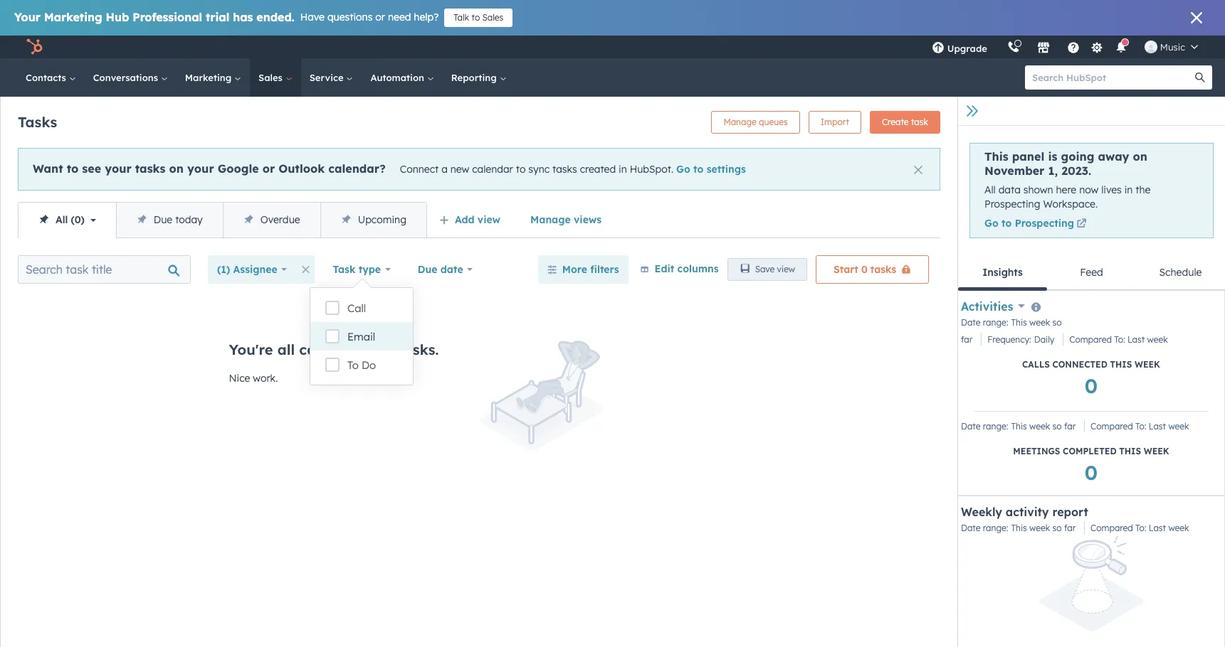 Task type: vqa. For each thing, say whether or not it's contained in the screenshot.
the top 'conversations'
no



Task type: describe. For each thing, give the bounding box(es) containing it.
email
[[347, 330, 375, 344]]

connect a new calendar to sync tasks created in hubspot. go to settings
[[400, 163, 746, 176]]

add view
[[455, 214, 501, 226]]

the
[[1136, 184, 1151, 196]]

upgrade
[[947, 43, 987, 54]]

more
[[562, 263, 587, 276]]

views
[[574, 214, 602, 226]]

task
[[911, 117, 928, 127]]

tasks banner
[[18, 107, 940, 134]]

all ( 0 )
[[56, 214, 85, 226]]

new
[[450, 163, 469, 176]]

2 vertical spatial far
[[1064, 523, 1076, 534]]

ended.
[[257, 10, 295, 24]]

all data shown here now lives in the prospecting workspace.
[[985, 184, 1151, 210]]

service
[[309, 72, 346, 83]]

schedule
[[1159, 266, 1202, 279]]

1,
[[1048, 164, 1058, 178]]

save
[[755, 264, 775, 275]]

frequency: daily
[[988, 334, 1055, 345]]

all for all data shown here now lives in the prospecting workspace.
[[985, 184, 996, 196]]

or inside your marketing hub professional trial has ended. have questions or need help?
[[375, 11, 385, 23]]

have
[[300, 11, 325, 23]]

go to prospecting link
[[985, 217, 1089, 232]]

so inside meetings completed this week element
[[1053, 421, 1062, 432]]

tasks.
[[398, 341, 439, 359]]

you're all caught up on tasks.
[[229, 341, 439, 359]]

1 horizontal spatial tasks
[[552, 163, 577, 176]]

3 so from the top
[[1053, 523, 1062, 534]]

shown
[[1024, 184, 1053, 196]]

meetings completed this week element
[[961, 418, 1222, 492]]

(1)
[[217, 263, 230, 276]]

Search task title search field
[[18, 256, 191, 284]]

manage for manage queues
[[724, 117, 757, 127]]

so inside the this week so far
[[1053, 317, 1062, 328]]

0 button for calls connected this week element
[[1085, 373, 1098, 400]]

is
[[1048, 150, 1058, 164]]

2 date range: this week so far from the top
[[961, 523, 1076, 534]]

on for away
[[1133, 150, 1148, 164]]

2 vertical spatial compared
[[1091, 523, 1133, 534]]

date range:
[[961, 317, 1008, 328]]

range: inside meetings completed this week element
[[983, 421, 1008, 432]]

close image for connect a new calendar to sync tasks created in hubspot.
[[914, 166, 923, 174]]

go to settings link
[[676, 163, 746, 176]]

date range: this week so far inside meetings completed this week element
[[961, 421, 1076, 432]]

to
[[347, 359, 359, 372]]

has
[[233, 10, 253, 24]]

compared to: last week inside calls connected this week element
[[1070, 334, 1168, 345]]

save view button
[[727, 258, 807, 281]]

notifications button
[[1109, 36, 1133, 58]]

report
[[1053, 505, 1088, 520]]

this panel is going away on november 1, 2023.
[[985, 150, 1148, 178]]

(1) assignee button
[[208, 256, 297, 284]]

calling icon button
[[1002, 38, 1026, 56]]

hub
[[106, 10, 129, 24]]

go inside 'alert'
[[676, 163, 690, 176]]

a
[[441, 163, 448, 176]]

sales inside 'link'
[[258, 72, 285, 83]]

tab list containing insights
[[958, 255, 1225, 291]]

weekly
[[961, 505, 1002, 520]]

add view button
[[430, 206, 513, 234]]

overdue link
[[223, 203, 320, 238]]

manage views link
[[521, 206, 611, 234]]

(
[[71, 214, 75, 226]]

reporting
[[451, 72, 499, 83]]

automation link
[[362, 58, 443, 97]]

start
[[834, 263, 858, 276]]

due today link
[[116, 203, 223, 238]]

greg robinson image
[[1145, 41, 1157, 53]]

now
[[1079, 184, 1099, 196]]

2 your from the left
[[187, 162, 214, 176]]

work.
[[253, 372, 278, 385]]

talk to sales button
[[444, 9, 513, 27]]

this inside this panel is going away on november 1, 2023.
[[985, 150, 1009, 164]]

questions
[[327, 11, 373, 23]]

upcoming link
[[320, 203, 426, 238]]

1 link opens in a new window image from the top
[[1077, 218, 1087, 232]]

hubspot link
[[17, 38, 53, 56]]

calls connected this week element
[[961, 314, 1222, 406]]

feed
[[1080, 266, 1103, 279]]

calling icon image
[[1007, 41, 1020, 54]]

(1) assignee
[[217, 263, 277, 276]]

due date button
[[408, 256, 482, 284]]

far inside the this week so far
[[961, 334, 973, 345]]

frequency:
[[988, 334, 1031, 345]]

to do
[[347, 359, 376, 372]]

away
[[1098, 150, 1129, 164]]

call
[[347, 302, 366, 315]]

nice work.
[[229, 372, 278, 385]]

see
[[82, 162, 101, 176]]

want to see your tasks on your google or outlook calendar?
[[33, 162, 386, 176]]

or inside 'alert'
[[262, 162, 275, 176]]

lives
[[1101, 184, 1122, 196]]

0 horizontal spatial tasks
[[135, 162, 165, 176]]

up
[[353, 341, 371, 359]]

marketing link
[[176, 58, 250, 97]]

professional
[[133, 10, 202, 24]]

1 your from the left
[[105, 162, 132, 176]]

2 vertical spatial last
[[1149, 523, 1166, 534]]

compared inside meetings completed this week element
[[1091, 421, 1133, 432]]

due today
[[154, 214, 203, 226]]

all
[[277, 341, 295, 359]]

3 date from the top
[[961, 523, 981, 534]]

manage queues link
[[711, 111, 800, 134]]

upgrade image
[[932, 42, 945, 55]]

caught
[[299, 341, 349, 359]]

0 up search task title search box on the top of page
[[75, 214, 81, 226]]

calendar?
[[328, 162, 386, 176]]

2 link opens in a new window image from the top
[[1077, 219, 1087, 230]]

help image
[[1067, 42, 1080, 55]]

overdue
[[260, 214, 300, 226]]

0 inside button
[[861, 263, 868, 276]]

view for save view
[[777, 264, 795, 275]]

date inside calls connected this week element
[[961, 317, 981, 328]]

going
[[1061, 150, 1095, 164]]

to for talk
[[472, 12, 480, 23]]

create
[[882, 117, 909, 127]]

here
[[1056, 184, 1077, 196]]



Task type: locate. For each thing, give the bounding box(es) containing it.
1 horizontal spatial on
[[376, 341, 394, 359]]

all left (
[[56, 214, 68, 226]]

1 range: from the top
[[983, 317, 1008, 328]]

daily
[[1034, 334, 1055, 345]]

all for all ( 0 )
[[56, 214, 68, 226]]

1 vertical spatial prospecting
[[1015, 217, 1074, 230]]

0 horizontal spatial in
[[619, 163, 627, 176]]

Search HubSpot search field
[[1025, 65, 1200, 90]]

due
[[154, 214, 172, 226], [418, 263, 437, 276]]

help button
[[1061, 36, 1086, 58]]

edit
[[655, 262, 674, 275]]

on for tasks
[[169, 162, 184, 176]]

0 horizontal spatial or
[[262, 162, 275, 176]]

2 vertical spatial compared to: last week
[[1091, 523, 1189, 534]]

to left sync
[[516, 163, 526, 176]]

1 horizontal spatial marketing
[[185, 72, 234, 83]]

add
[[455, 214, 475, 226]]

to down data
[[1002, 217, 1012, 230]]

create task
[[882, 117, 928, 127]]

list box
[[310, 288, 413, 385]]

1 vertical spatial close image
[[914, 166, 923, 174]]

manage left views
[[530, 214, 571, 226]]

close image down task on the top
[[914, 166, 923, 174]]

1 horizontal spatial all
[[985, 184, 996, 196]]

view inside button
[[777, 264, 795, 275]]

menu item
[[997, 36, 1000, 58]]

start 0 tasks button
[[816, 256, 929, 284]]

far down report
[[1064, 523, 1076, 534]]

tab list
[[958, 255, 1225, 291]]

to:
[[1114, 334, 1125, 345], [1136, 421, 1147, 432], [1136, 523, 1147, 534]]

0 vertical spatial go
[[676, 163, 690, 176]]

view right add
[[478, 214, 501, 226]]

far down calls connected this week element
[[1064, 421, 1076, 432]]

all left data
[[985, 184, 996, 196]]

manage left queues
[[724, 117, 757, 127]]

2 0 button from the top
[[1085, 460, 1098, 487]]

tasks inside button
[[871, 263, 896, 276]]

help?
[[414, 11, 439, 23]]

go to prospecting
[[985, 217, 1074, 230]]

tasks right sync
[[552, 163, 577, 176]]

marketplaces image
[[1037, 42, 1050, 55]]

assignee
[[233, 263, 277, 276]]

menu
[[922, 36, 1208, 58]]

0 vertical spatial last
[[1128, 334, 1145, 345]]

start 0 tasks
[[834, 263, 896, 276]]

you're
[[229, 341, 273, 359]]

0 button
[[1085, 373, 1098, 400], [1085, 460, 1098, 487]]

service link
[[301, 58, 362, 97]]

0 vertical spatial prospecting
[[985, 198, 1040, 210]]

navigation
[[18, 202, 427, 238]]

sales right talk
[[482, 12, 504, 23]]

0 vertical spatial marketing
[[44, 10, 102, 24]]

view for add view
[[478, 214, 501, 226]]

your
[[14, 10, 40, 24]]

on up due today
[[169, 162, 184, 176]]

0 vertical spatial so
[[1053, 317, 1062, 328]]

to for want
[[67, 162, 78, 176]]

outlook
[[279, 162, 325, 176]]

edit columns
[[655, 262, 719, 275]]

2 so from the top
[[1053, 421, 1062, 432]]

hubspot image
[[26, 38, 43, 56]]

1 horizontal spatial sales
[[482, 12, 504, 23]]

0 inside meetings completed this week element
[[1085, 460, 1098, 485]]

1 horizontal spatial due
[[418, 263, 437, 276]]

navigation containing all
[[18, 202, 427, 238]]

hubspot.
[[630, 163, 674, 176]]

music button
[[1136, 36, 1207, 58]]

2 vertical spatial so
[[1053, 523, 1062, 534]]

1 horizontal spatial your
[[187, 162, 214, 176]]

1 vertical spatial sales
[[258, 72, 285, 83]]

0 vertical spatial close image
[[1191, 12, 1202, 23]]

task type button
[[324, 256, 400, 284]]

sales left service
[[258, 72, 285, 83]]

music
[[1160, 41, 1185, 53]]

go right hubspot.
[[676, 163, 690, 176]]

search image
[[1195, 73, 1205, 83]]

in inside want to see your tasks on your google or outlook calendar? 'alert'
[[619, 163, 627, 176]]

)
[[81, 214, 85, 226]]

connect
[[400, 163, 439, 176]]

0 vertical spatial to:
[[1114, 334, 1125, 345]]

sync
[[528, 163, 550, 176]]

1 horizontal spatial close image
[[1191, 12, 1202, 23]]

close image for have questions or need help?
[[1191, 12, 1202, 23]]

more filters link
[[538, 256, 628, 284]]

0 vertical spatial or
[[375, 11, 385, 23]]

0 horizontal spatial due
[[154, 214, 172, 226]]

compared inside calls connected this week element
[[1070, 334, 1112, 345]]

1 vertical spatial manage
[[530, 214, 571, 226]]

or right google
[[262, 162, 275, 176]]

2 vertical spatial range:
[[983, 523, 1008, 534]]

1 horizontal spatial or
[[375, 11, 385, 23]]

search button
[[1188, 65, 1212, 90]]

0 vertical spatial compared to: last week
[[1070, 334, 1168, 345]]

2 horizontal spatial tasks
[[871, 263, 896, 276]]

1 vertical spatial last
[[1149, 421, 1166, 432]]

your
[[105, 162, 132, 176], [187, 162, 214, 176]]

0 horizontal spatial manage
[[530, 214, 571, 226]]

0 vertical spatial range:
[[983, 317, 1008, 328]]

1 vertical spatial compared
[[1091, 421, 1133, 432]]

save view
[[755, 264, 795, 275]]

on inside this panel is going away on november 1, 2023.
[[1133, 150, 1148, 164]]

marketing
[[44, 10, 102, 24], [185, 72, 234, 83]]

to right talk
[[472, 12, 480, 23]]

to: inside calls connected this week element
[[1114, 334, 1125, 345]]

1 vertical spatial far
[[1064, 421, 1076, 432]]

on
[[1133, 150, 1148, 164], [169, 162, 184, 176], [376, 341, 394, 359]]

compared to: last week inside meetings completed this week element
[[1091, 421, 1189, 432]]

0 horizontal spatial marketing
[[44, 10, 102, 24]]

1 vertical spatial go
[[985, 217, 999, 230]]

0 up report
[[1085, 460, 1098, 485]]

import link
[[809, 111, 861, 134]]

2023.
[[1062, 164, 1091, 178]]

3 range: from the top
[[983, 523, 1008, 534]]

date inside meetings completed this week element
[[961, 421, 981, 432]]

last inside calls connected this week element
[[1128, 334, 1145, 345]]

all
[[985, 184, 996, 196], [56, 214, 68, 226]]

all inside all data shown here now lives in the prospecting workspace.
[[985, 184, 996, 196]]

this inside the this week so far
[[1011, 317, 1027, 328]]

0 horizontal spatial close image
[[914, 166, 923, 174]]

0 right start at top
[[861, 263, 868, 276]]

1 date from the top
[[961, 317, 981, 328]]

view inside popup button
[[478, 214, 501, 226]]

due inside due date popup button
[[418, 263, 437, 276]]

import
[[821, 117, 849, 127]]

manage queues
[[724, 117, 788, 127]]

november
[[985, 164, 1045, 178]]

marketing left hub
[[44, 10, 102, 24]]

sales link
[[250, 58, 301, 97]]

0 up meetings completed this week element
[[1085, 374, 1098, 399]]

2 range: from the top
[[983, 421, 1008, 432]]

your left google
[[187, 162, 214, 176]]

prospecting inside all data shown here now lives in the prospecting workspace.
[[985, 198, 1040, 210]]

1 vertical spatial date range: this week so far
[[961, 523, 1076, 534]]

0 vertical spatial compared
[[1070, 334, 1112, 345]]

to
[[472, 12, 480, 23], [67, 162, 78, 176], [516, 163, 526, 176], [693, 163, 704, 176], [1002, 217, 1012, 230]]

1 vertical spatial all
[[56, 214, 68, 226]]

close image
[[1191, 12, 1202, 23], [914, 166, 923, 174]]

due inside due today link
[[154, 214, 172, 226]]

go down data
[[985, 217, 999, 230]]

1 vertical spatial view
[[777, 264, 795, 275]]

sales
[[482, 12, 504, 23], [258, 72, 285, 83]]

link opens in a new window image
[[1077, 218, 1087, 232], [1077, 219, 1087, 230]]

to left 'settings'
[[693, 163, 704, 176]]

2 vertical spatial date
[[961, 523, 981, 534]]

0 button inside meetings completed this week element
[[1085, 460, 1098, 487]]

need
[[388, 11, 411, 23]]

1 vertical spatial compared to: last week
[[1091, 421, 1189, 432]]

manage for manage views
[[530, 214, 571, 226]]

2 date from the top
[[961, 421, 981, 432]]

0 vertical spatial date
[[961, 317, 981, 328]]

range: inside calls connected this week element
[[983, 317, 1008, 328]]

reporting link
[[443, 58, 515, 97]]

view
[[478, 214, 501, 226], [777, 264, 795, 275]]

prospecting down data
[[985, 198, 1040, 210]]

go
[[676, 163, 690, 176], [985, 217, 999, 230]]

far
[[961, 334, 973, 345], [1064, 421, 1076, 432], [1064, 523, 1076, 534]]

0 horizontal spatial sales
[[258, 72, 285, 83]]

0 vertical spatial sales
[[482, 12, 504, 23]]

1 0 button from the top
[[1085, 373, 1098, 400]]

in right created on the top of the page
[[619, 163, 627, 176]]

to for go
[[1002, 217, 1012, 230]]

1 horizontal spatial manage
[[724, 117, 757, 127]]

0 vertical spatial all
[[985, 184, 996, 196]]

1 so from the top
[[1053, 317, 1062, 328]]

activity
[[1006, 505, 1049, 520]]

last inside meetings completed this week element
[[1149, 421, 1166, 432]]

menu containing music
[[922, 36, 1208, 58]]

notifications image
[[1115, 42, 1128, 55]]

0 vertical spatial manage
[[724, 117, 757, 127]]

1 horizontal spatial in
[[1125, 184, 1133, 196]]

due for due date
[[418, 263, 437, 276]]

settings image
[[1091, 42, 1104, 54]]

task
[[333, 263, 356, 276]]

your marketing hub professional trial has ended. have questions or need help?
[[14, 10, 439, 24]]

due for due today
[[154, 214, 172, 226]]

to left see
[[67, 162, 78, 176]]

task type
[[333, 263, 381, 276]]

on right away
[[1133, 150, 1148, 164]]

talk to sales
[[454, 12, 504, 23]]

1 vertical spatial 0 button
[[1085, 460, 1098, 487]]

all inside 'navigation'
[[56, 214, 68, 226]]

manage views
[[530, 214, 602, 226]]

2 horizontal spatial on
[[1133, 150, 1148, 164]]

date
[[441, 263, 463, 276]]

far down date range:
[[961, 334, 973, 345]]

filters
[[590, 263, 619, 276]]

to inside button
[[472, 12, 480, 23]]

tasks up due today link at top
[[135, 162, 165, 176]]

want to see your tasks on your google or outlook calendar? alert
[[18, 148, 940, 191]]

0 horizontal spatial all
[[56, 214, 68, 226]]

0 vertical spatial date range: this week so far
[[961, 421, 1076, 432]]

conversations link
[[85, 58, 176, 97]]

tasks right start at top
[[871, 263, 896, 276]]

1 date range: this week so far from the top
[[961, 421, 1076, 432]]

0 horizontal spatial go
[[676, 163, 690, 176]]

0 button up meetings completed this week element
[[1085, 373, 1098, 400]]

trial
[[206, 10, 229, 24]]

0 horizontal spatial your
[[105, 162, 132, 176]]

1 vertical spatial so
[[1053, 421, 1062, 432]]

2 vertical spatial to:
[[1136, 523, 1147, 534]]

1 horizontal spatial view
[[777, 264, 795, 275]]

1 vertical spatial date
[[961, 421, 981, 432]]

0 vertical spatial far
[[961, 334, 973, 345]]

1 horizontal spatial go
[[985, 217, 999, 230]]

1 vertical spatial range:
[[983, 421, 1008, 432]]

1 vertical spatial or
[[262, 162, 275, 176]]

0 button for meetings completed this week element
[[1085, 460, 1098, 487]]

insights
[[983, 266, 1023, 279]]

on inside 'alert'
[[169, 162, 184, 176]]

create task link
[[870, 111, 940, 134]]

1 vertical spatial marketing
[[185, 72, 234, 83]]

1 vertical spatial due
[[418, 263, 437, 276]]

conversations
[[93, 72, 161, 83]]

manage inside tasks banner
[[724, 117, 757, 127]]

0 horizontal spatial view
[[478, 214, 501, 226]]

settings
[[707, 163, 746, 176]]

week inside the this week so far
[[1030, 317, 1050, 328]]

prospecting
[[985, 198, 1040, 210], [1015, 217, 1074, 230]]

1 vertical spatial in
[[1125, 184, 1133, 196]]

automation
[[371, 72, 427, 83]]

view right save
[[777, 264, 795, 275]]

0 horizontal spatial on
[[169, 162, 184, 176]]

close image up music popup button
[[1191, 12, 1202, 23]]

marketing down trial
[[185, 72, 234, 83]]

0 vertical spatial view
[[478, 214, 501, 226]]

tasks
[[18, 113, 57, 131]]

due left today
[[154, 214, 172, 226]]

0 inside calls connected this week element
[[1085, 374, 1098, 399]]

on right up
[[376, 341, 394, 359]]

0 button up report
[[1085, 460, 1098, 487]]

today
[[175, 214, 203, 226]]

prospecting down workspace.
[[1015, 217, 1074, 230]]

this inside meetings completed this week element
[[1011, 421, 1027, 432]]

in left the
[[1125, 184, 1133, 196]]

nice
[[229, 372, 250, 385]]

0 vertical spatial in
[[619, 163, 627, 176]]

to: inside meetings completed this week element
[[1136, 421, 1147, 432]]

or left the need
[[375, 11, 385, 23]]

list box containing call
[[310, 288, 413, 385]]

far inside meetings completed this week element
[[1064, 421, 1076, 432]]

0 vertical spatial 0 button
[[1085, 373, 1098, 400]]

due left date
[[418, 263, 437, 276]]

1 vertical spatial to:
[[1136, 421, 1147, 432]]

in inside all data shown here now lives in the prospecting workspace.
[[1125, 184, 1133, 196]]

sales inside button
[[482, 12, 504, 23]]

0 button inside calls connected this week element
[[1085, 373, 1098, 400]]

google
[[218, 162, 259, 176]]

0 vertical spatial due
[[154, 214, 172, 226]]

your right see
[[105, 162, 132, 176]]

close image inside want to see your tasks on your google or outlook calendar? 'alert'
[[914, 166, 923, 174]]



